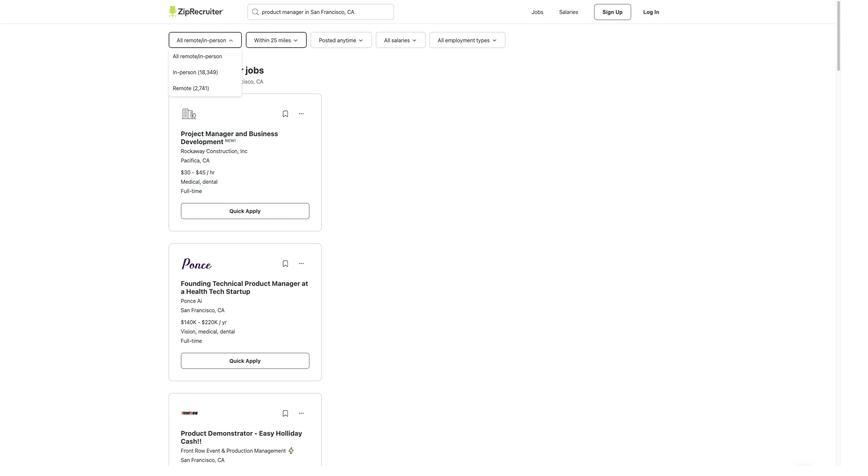 Task type: vqa. For each thing, say whether or not it's contained in the screenshot.
the bottommost Apply
yes



Task type: describe. For each thing, give the bounding box(es) containing it.
remote/in- for all remote/in-person button
[[180, 53, 206, 59]]

2 vertical spatial francisco,
[[191, 457, 216, 463]]

$30 - $45 / hr medical, dental full-time
[[181, 169, 218, 194]]

san inside founding technical product manager at a health tech startup ponce ai san francisco, ca
[[181, 307, 190, 313]]

sign up link
[[595, 4, 631, 20]]

all employment types
[[438, 37, 490, 43]]

22,343
[[169, 79, 186, 85]]

medical,
[[198, 329, 219, 335]]

manager inside founding technical product manager at a health tech startup ponce ai san francisco, ca
[[272, 280, 300, 287]]

front
[[181, 448, 194, 454]]

miles
[[279, 37, 291, 43]]

remote (2,741)
[[173, 85, 209, 91]]

ponce ai link
[[181, 298, 202, 304]]

management
[[254, 448, 286, 454]]

/ for project manager and business development
[[207, 169, 209, 175]]

project
[[181, 130, 204, 137]]

rockaway construction, inc pacifica, ca
[[181, 148, 248, 163]]

within
[[254, 37, 270, 43]]

all for all employment types dropdown button
[[438, 37, 444, 43]]

log in link
[[635, 4, 668, 20]]

demonstrator
[[208, 429, 253, 437]]

person for all remote/in-person button
[[206, 53, 222, 59]]

all for the all salaries popup button
[[384, 37, 390, 43]]

(2,741)
[[193, 85, 209, 91]]

dental inside $30 - $45 / hr medical, dental full-time
[[203, 179, 218, 185]]

pacifica, ca link
[[181, 157, 210, 163]]

san francisco, ca link for founding technical product manager at a health tech startup
[[181, 307, 225, 313]]

jobs
[[532, 9, 544, 15]]

within 25 miles
[[254, 37, 291, 43]]

new!
[[225, 138, 236, 143]]

salaries
[[392, 37, 410, 43]]

business
[[249, 130, 278, 137]]

/ for founding technical product manager at a health tech startup
[[219, 319, 221, 325]]

at
[[302, 280, 308, 287]]

anytime
[[337, 37, 356, 43]]

pacifica,
[[181, 157, 201, 163]]

posted anytime
[[319, 37, 356, 43]]

hr
[[210, 169, 215, 175]]

development
[[181, 138, 224, 145]]

apply for founding technical product manager at a health tech startup
[[246, 358, 261, 364]]

all remote/in-person button
[[169, 32, 242, 48]]

product demonstrator - easy holliday cash!!
[[181, 429, 302, 445]]

founding technical product manager at a health tech startup ponce ai san francisco, ca
[[181, 280, 308, 313]]

all remote/in-person for all remote/in-person button
[[173, 53, 222, 59]]

within 25 miles button
[[246, 32, 307, 48]]

product for manager
[[169, 65, 203, 76]]

dental inside $140k - $220k / yr vision, medical, dental full-time
[[220, 329, 235, 335]]

posted anytime button
[[311, 32, 372, 48]]

ziprecruiter image
[[169, 6, 224, 18]]

cash!!
[[181, 437, 202, 445]]

quick apply button for founding technical product manager at a health tech startup
[[181, 353, 309, 369]]

quick apply for project manager and business development
[[230, 208, 261, 214]]

all employment types button
[[430, 32, 506, 48]]

easy
[[259, 429, 274, 437]]

quick for founding technical product manager at a health tech startup
[[230, 358, 244, 364]]

remote/in- for all remote/in-person dropdown button
[[184, 37, 210, 43]]

found
[[199, 79, 213, 85]]

person inside button
[[180, 69, 196, 75]]

health
[[186, 288, 208, 295]]

quick apply button for project manager and business development
[[181, 203, 309, 219]]

san francisco, ca
[[181, 457, 225, 463]]

rockaway
[[181, 148, 205, 154]]

tech
[[209, 288, 225, 295]]

- for founding technical product manager at a health tech startup
[[198, 319, 200, 325]]

employment
[[445, 37, 475, 43]]

construction,
[[206, 148, 239, 154]]

sign
[[603, 9, 614, 15]]

all remote/in-person for all remote/in-person dropdown button
[[177, 37, 226, 43]]

(18,349)
[[198, 69, 218, 75]]

medical,
[[181, 179, 201, 185]]

all for all remote/in-person dropdown button
[[177, 37, 183, 43]]

and
[[236, 130, 248, 137]]

$30
[[181, 169, 191, 175]]

Search job title or keyword search field
[[248, 4, 394, 20]]

front row event & production management link
[[181, 448, 286, 454]]

$45
[[196, 169, 206, 175]]

technical
[[213, 280, 243, 287]]

founding technical product manager at a health tech startup image
[[181, 258, 213, 269]]

save job for later image
[[281, 110, 289, 118]]

yr
[[222, 319, 227, 325]]

ponce
[[181, 298, 196, 304]]

salaries link
[[552, 0, 587, 24]]



Task type: locate. For each thing, give the bounding box(es) containing it.
/ inside $30 - $45 / hr medical, dental full-time
[[207, 169, 209, 175]]

- inside $30 - $45 / hr medical, dental full-time
[[192, 169, 194, 175]]

san
[[220, 79, 229, 85], [181, 307, 190, 313], [181, 457, 190, 463]]

0 horizontal spatial manager
[[206, 130, 234, 137]]

1 horizontal spatial /
[[219, 319, 221, 325]]

2 horizontal spatial -
[[255, 429, 258, 437]]

san francisco, ca link down "row"
[[181, 457, 225, 463]]

san francisco, ca link for product demonstrator - easy holliday cash!!
[[181, 457, 225, 463]]

ca inside founding technical product manager at a health tech startup ponce ai san francisco, ca
[[218, 307, 225, 313]]

quick
[[230, 208, 244, 214], [230, 358, 244, 364]]

0 vertical spatial san
[[220, 79, 229, 85]]

product manager jobs 22,343 jobs found in san francisco,  ca
[[169, 65, 264, 85]]

1 vertical spatial full-
[[181, 338, 192, 344]]

/ left yr
[[219, 319, 221, 325]]

-
[[192, 169, 194, 175], [198, 319, 200, 325], [255, 429, 258, 437]]

0 vertical spatial manager
[[206, 130, 234, 137]]

0 vertical spatial quick apply
[[230, 208, 261, 214]]

1 quick apply button from the top
[[181, 203, 309, 219]]

0 vertical spatial apply
[[246, 208, 261, 214]]

remote (2,741) button
[[169, 80, 242, 96]]

remote/in- inside button
[[180, 53, 206, 59]]

1 vertical spatial all remote/in-person
[[173, 53, 222, 59]]

person up all remote/in-person button
[[210, 37, 226, 43]]

jobs right manager at the left top of page
[[246, 65, 264, 76]]

all remote/in-person inside dropdown button
[[177, 37, 226, 43]]

1 time from the top
[[192, 188, 202, 194]]

25
[[271, 37, 277, 43]]

1 vertical spatial time
[[192, 338, 202, 344]]

- inside $140k - $220k / yr vision, medical, dental full-time
[[198, 319, 200, 325]]

2 full- from the top
[[181, 338, 192, 344]]

0 vertical spatial full-
[[181, 188, 192, 194]]

all inside button
[[173, 53, 179, 59]]

person for all remote/in-person dropdown button
[[210, 37, 226, 43]]

in-person (18,349)
[[173, 69, 218, 75]]

/ left hr at the left top of page
[[207, 169, 209, 175]]

1 vertical spatial person
[[206, 53, 222, 59]]

1 vertical spatial quick
[[230, 358, 244, 364]]

0 horizontal spatial /
[[207, 169, 209, 175]]

remote/in- up in-person (18,349)
[[180, 53, 206, 59]]

all up all remote/in-person button
[[177, 37, 183, 43]]

remote/in- up all remote/in-person button
[[184, 37, 210, 43]]

2 time from the top
[[192, 338, 202, 344]]

1 full- from the top
[[181, 188, 192, 194]]

jobs up remote (2,741)
[[187, 79, 197, 85]]

all remote/in-person up all remote/in-person button
[[177, 37, 226, 43]]

jobs link
[[524, 0, 552, 24]]

founding
[[181, 280, 211, 287]]

rockaway construction, inc link
[[181, 148, 248, 154]]

time
[[192, 188, 202, 194], [192, 338, 202, 344]]

main element
[[169, 0, 668, 24]]

1 vertical spatial dental
[[220, 329, 235, 335]]

$140k - $220k / yr vision, medical, dental full-time
[[181, 319, 235, 344]]

1 apply from the top
[[246, 208, 261, 214]]

product for demonstrator
[[181, 429, 207, 437]]

salaries
[[560, 9, 579, 15]]

san down 'ponce'
[[181, 307, 190, 313]]

quick for project manager and business development
[[230, 208, 244, 214]]

0 vertical spatial san francisco, ca link
[[181, 307, 225, 313]]

time inside $140k - $220k / yr vision, medical, dental full-time
[[192, 338, 202, 344]]

in-person (18,349) button
[[169, 64, 242, 80]]

save job for later image
[[281, 260, 289, 268], [281, 409, 289, 417]]

person inside dropdown button
[[210, 37, 226, 43]]

1 quick from the top
[[230, 208, 244, 214]]

manager left at
[[272, 280, 300, 287]]

holliday
[[276, 429, 302, 437]]

0 vertical spatial -
[[192, 169, 194, 175]]

product up 22,343
[[169, 65, 203, 76]]

0 vertical spatial person
[[210, 37, 226, 43]]

all left the salaries
[[384, 37, 390, 43]]

1 quick apply from the top
[[230, 208, 261, 214]]

log in
[[644, 9, 660, 15]]

founding technical product manager at a health tech startup link
[[181, 280, 308, 295]]

1 vertical spatial remote/in-
[[180, 53, 206, 59]]

1 vertical spatial san
[[181, 307, 190, 313]]

production
[[227, 448, 253, 454]]

quick apply for founding technical product manager at a health tech startup
[[230, 358, 261, 364]]

full- inside $140k - $220k / yr vision, medical, dental full-time
[[181, 338, 192, 344]]

posted
[[319, 37, 336, 43]]

all up the in-
[[173, 53, 179, 59]]

/ inside $140k - $220k / yr vision, medical, dental full-time
[[219, 319, 221, 325]]

product up the cash!!
[[181, 429, 207, 437]]

log
[[644, 9, 653, 15]]

1 vertical spatial francisco,
[[191, 307, 216, 313]]

2 save job for later image from the top
[[281, 409, 289, 417]]

2 vertical spatial product
[[181, 429, 207, 437]]

0 vertical spatial remote/in-
[[184, 37, 210, 43]]

francisco, down ai
[[191, 307, 216, 313]]

a
[[181, 288, 185, 295]]

san down front
[[181, 457, 190, 463]]

0 vertical spatial francisco,
[[230, 79, 255, 85]]

types
[[477, 37, 490, 43]]

san francisco, ca link
[[181, 307, 225, 313], [181, 457, 225, 463]]

$140k
[[181, 319, 197, 325]]

full- inside $30 - $45 / hr medical, dental full-time
[[181, 188, 192, 194]]

apply for project manager and business development
[[246, 208, 261, 214]]

1 vertical spatial manager
[[272, 280, 300, 287]]

$220k
[[202, 319, 218, 325]]

time down the medical,
[[192, 188, 202, 194]]

quick apply
[[230, 208, 261, 214], [230, 358, 261, 364]]

full- down vision,
[[181, 338, 192, 344]]

person up (18,349)
[[206, 53, 222, 59]]

apply
[[246, 208, 261, 214], [246, 358, 261, 364]]

- left 'easy'
[[255, 429, 258, 437]]

francisco, down manager at the left top of page
[[230, 79, 255, 85]]

all remote/in-person button
[[169, 48, 242, 64]]

1 horizontal spatial dental
[[220, 329, 235, 335]]

product inside product manager jobs 22,343 jobs found in san francisco,  ca
[[169, 65, 203, 76]]

2 vertical spatial person
[[180, 69, 196, 75]]

0 vertical spatial quick
[[230, 208, 244, 214]]

in
[[214, 79, 218, 85]]

1 san francisco, ca link from the top
[[181, 307, 225, 313]]

all salaries button
[[376, 32, 426, 48]]

manager
[[205, 65, 244, 76]]

product up "startup"
[[245, 280, 270, 287]]

save job for later image for founding technical product manager at a health tech startup
[[281, 260, 289, 268]]

ca
[[256, 79, 264, 85], [203, 157, 210, 163], [218, 307, 225, 313], [218, 457, 225, 463]]

None button
[[293, 106, 309, 122], [293, 256, 309, 272], [293, 405, 309, 421], [293, 106, 309, 122], [293, 256, 309, 272], [293, 405, 309, 421]]

front row event & production management
[[181, 448, 286, 454]]

1 vertical spatial quick apply button
[[181, 353, 309, 369]]

product demonstrator - easy holliday cash!! image
[[181, 405, 199, 421]]

francisco,
[[230, 79, 255, 85], [191, 307, 216, 313], [191, 457, 216, 463]]

1 save job for later image from the top
[[281, 260, 289, 268]]

1 vertical spatial -
[[198, 319, 200, 325]]

product inside product demonstrator - easy holliday cash!!
[[181, 429, 207, 437]]

2 quick apply button from the top
[[181, 353, 309, 369]]

all for all remote/in-person button
[[173, 53, 179, 59]]

jobs
[[246, 65, 264, 76], [187, 79, 197, 85]]

vision,
[[181, 329, 197, 335]]

up
[[616, 9, 623, 15]]

0 vertical spatial /
[[207, 169, 209, 175]]

sign up
[[603, 9, 623, 15]]

time down vision,
[[192, 338, 202, 344]]

0 vertical spatial all remote/in-person
[[177, 37, 226, 43]]

in
[[655, 9, 660, 15]]

manager inside project manager and business development
[[206, 130, 234, 137]]

we found 22,343+ open positions dialog
[[0, 0, 837, 466]]

product demonstrator - easy holliday cash!! link
[[181, 429, 302, 445]]

startup
[[226, 288, 251, 295]]

2 apply from the top
[[246, 358, 261, 364]]

all inside popup button
[[384, 37, 390, 43]]

2 quick apply from the top
[[230, 358, 261, 364]]

person inside button
[[206, 53, 222, 59]]

in-
[[173, 69, 180, 75]]

0 horizontal spatial dental
[[203, 179, 218, 185]]

1 horizontal spatial manager
[[272, 280, 300, 287]]

1 vertical spatial jobs
[[187, 79, 197, 85]]

time inside $30 - $45 / hr medical, dental full-time
[[192, 188, 202, 194]]

san inside product manager jobs 22,343 jobs found in san francisco,  ca
[[220, 79, 229, 85]]

remote/in- inside dropdown button
[[184, 37, 210, 43]]

francisco, inside founding technical product manager at a health tech startup ponce ai san francisco, ca
[[191, 307, 216, 313]]

all
[[177, 37, 183, 43], [384, 37, 390, 43], [438, 37, 444, 43], [173, 53, 179, 59]]

0 horizontal spatial -
[[192, 169, 194, 175]]

manager
[[206, 130, 234, 137], [272, 280, 300, 287]]

inc
[[240, 148, 248, 154]]

event
[[207, 448, 220, 454]]

row
[[195, 448, 205, 454]]

manager up new!
[[206, 130, 234, 137]]

2 vertical spatial san
[[181, 457, 190, 463]]

&
[[222, 448, 225, 454]]

product inside founding technical product manager at a health tech startup ponce ai san francisco, ca
[[245, 280, 270, 287]]

- right $30
[[192, 169, 194, 175]]

1 horizontal spatial -
[[198, 319, 200, 325]]

0 horizontal spatial jobs
[[187, 79, 197, 85]]

san francisco, ca link down ai
[[181, 307, 225, 313]]

quick apply button
[[181, 203, 309, 219], [181, 353, 309, 369]]

all salaries
[[384, 37, 410, 43]]

0 vertical spatial time
[[192, 188, 202, 194]]

1 horizontal spatial jobs
[[246, 65, 264, 76]]

dental down hr at the left top of page
[[203, 179, 218, 185]]

1 vertical spatial quick apply
[[230, 358, 261, 364]]

0 vertical spatial dental
[[203, 179, 218, 185]]

0 vertical spatial quick apply button
[[181, 203, 309, 219]]

1 vertical spatial product
[[245, 280, 270, 287]]

1 vertical spatial save job for later image
[[281, 409, 289, 417]]

full- down the medical,
[[181, 188, 192, 194]]

1 vertical spatial /
[[219, 319, 221, 325]]

dental
[[203, 179, 218, 185], [220, 329, 235, 335]]

project manager and business development
[[181, 130, 278, 145]]

all remote/in-person inside button
[[173, 53, 222, 59]]

2 san francisco, ca link from the top
[[181, 457, 225, 463]]

remote
[[173, 85, 191, 91]]

remote/in-
[[184, 37, 210, 43], [180, 53, 206, 59]]

dental down yr
[[220, 329, 235, 335]]

all remote/in-person
[[177, 37, 226, 43], [173, 53, 222, 59]]

0 vertical spatial jobs
[[246, 65, 264, 76]]

- right $140k
[[198, 319, 200, 325]]

0 vertical spatial product
[[169, 65, 203, 76]]

ai
[[197, 298, 202, 304]]

ca inside product manager jobs 22,343 jobs found in san francisco,  ca
[[256, 79, 264, 85]]

person up 22,343
[[180, 69, 196, 75]]

all left the employment
[[438, 37, 444, 43]]

save job for later image for product demonstrator - easy holliday cash!!
[[281, 409, 289, 417]]

2 quick from the top
[[230, 358, 244, 364]]

0 vertical spatial save job for later image
[[281, 260, 289, 268]]

ca inside rockaway construction, inc pacifica, ca
[[203, 157, 210, 163]]

san right "in"
[[220, 79, 229, 85]]

1 vertical spatial san francisco, ca link
[[181, 457, 225, 463]]

all remote/in-person up in-person (18,349)
[[173, 53, 222, 59]]

- inside product demonstrator - easy holliday cash!!
[[255, 429, 258, 437]]

francisco, down "row"
[[191, 457, 216, 463]]

person
[[210, 37, 226, 43], [206, 53, 222, 59], [180, 69, 196, 75]]

2 vertical spatial -
[[255, 429, 258, 437]]

full-
[[181, 188, 192, 194], [181, 338, 192, 344]]

- for project manager and business development
[[192, 169, 194, 175]]

francisco, inside product manager jobs 22,343 jobs found in san francisco,  ca
[[230, 79, 255, 85]]

1 vertical spatial apply
[[246, 358, 261, 364]]



